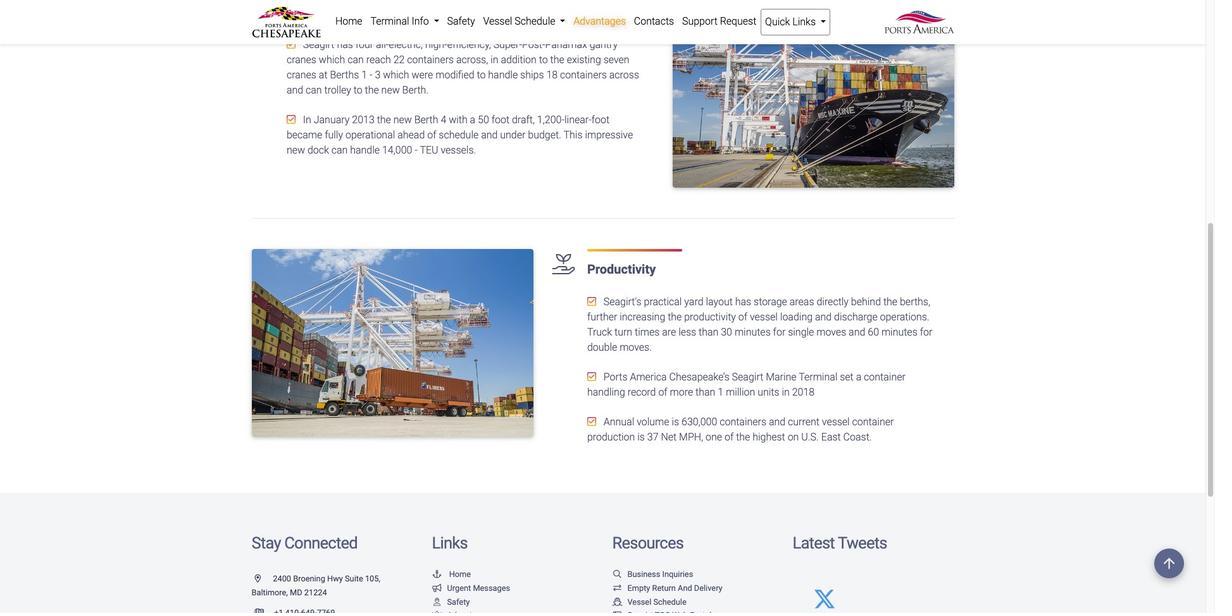 Task type: vqa. For each thing, say whether or not it's contained in the screenshot.
second the will from right
no



Task type: describe. For each thing, give the bounding box(es) containing it.
1 inside ports america chesapeake's seagirt marine terminal set a container handling record of more than 1 million units in 2018
[[718, 386, 723, 398]]

stay
[[252, 534, 281, 553]]

panamax
[[545, 39, 587, 51]]

4
[[441, 114, 446, 126]]

business inquiries link
[[612, 570, 693, 580]]

37
[[647, 431, 659, 443]]

one
[[706, 431, 722, 443]]

reach
[[366, 54, 391, 66]]

baltimore,
[[252, 589, 288, 598]]

1 horizontal spatial home
[[449, 570, 471, 580]]

inquiries
[[662, 570, 693, 580]]

discharge
[[834, 311, 878, 323]]

fully
[[325, 129, 343, 141]]

0 vertical spatial home
[[335, 15, 362, 27]]

resources
[[612, 534, 684, 553]]

times
[[635, 326, 660, 338]]

go to top image
[[1154, 549, 1184, 579]]

across,
[[456, 54, 488, 66]]

1 vertical spatial which
[[383, 69, 409, 81]]

linear-
[[565, 114, 592, 126]]

chesapeake's
[[669, 371, 730, 383]]

ports america chesapeake's seagirt marine terminal set a container handling record of more than 1 million units in 2018
[[587, 371, 906, 398]]

1 inside seagirt has four all-electric, high-efficiency, super-post-panamax gantry cranes which can reach 22 containers across, in addition to the existing seven cranes at berths 1 - 3 which were modified to handle ships 18 containers across and can trolley to the new berth.
[[361, 69, 367, 81]]

2018
[[792, 386, 815, 398]]

innovations
[[287, 12, 353, 27]]

1 horizontal spatial vessel schedule link
[[612, 598, 686, 607]]

info
[[412, 15, 429, 27]]

four
[[356, 39, 374, 51]]

empty return and delivery
[[628, 584, 723, 594]]

super-
[[493, 39, 522, 51]]

all-
[[376, 39, 389, 51]]

advantages link
[[569, 9, 630, 34]]

seagirt inside seagirt has four all-electric, high-efficiency, super-post-panamax gantry cranes which can reach 22 containers across, in addition to the existing seven cranes at berths 1 - 3 which were modified to handle ships 18 containers across and can trolley to the new berth.
[[303, 39, 334, 51]]

truck
[[587, 326, 612, 338]]

1 horizontal spatial vessel
[[628, 598, 651, 607]]

productivity
[[587, 262, 656, 277]]

existing
[[567, 54, 601, 66]]

2 vertical spatial to
[[354, 84, 362, 96]]

a inside in january 2013 the new berth 4 with a 50 foot draft, 1,200-linear-foot became fully operational ahead of schedule and under budget. this impressive new dock can handle 14,000 - teu vessels.
[[470, 114, 475, 126]]

quick links
[[765, 16, 818, 28]]

vessel inside annual volume is 630,000 containers and current vessel container production is 37 net mph, one of the highest on u.s. east coast.
[[822, 416, 850, 428]]

urgent
[[447, 584, 471, 594]]

contacts link
[[630, 9, 678, 34]]

can inside in january 2013 the new berth 4 with a 50 foot draft, 1,200-linear-foot became fully operational ahead of schedule and under budget. this impressive new dock can handle 14,000 - teu vessels.
[[331, 145, 348, 157]]

22
[[393, 54, 405, 66]]

double
[[587, 342, 617, 354]]

connected
[[284, 534, 358, 553]]

630,000
[[682, 416, 717, 428]]

trolley
[[324, 84, 351, 96]]

0 horizontal spatial containers
[[407, 54, 454, 66]]

contacts
[[634, 15, 674, 27]]

further
[[587, 311, 617, 323]]

1 vertical spatial is
[[637, 431, 645, 443]]

latest
[[793, 534, 835, 553]]

0 horizontal spatial links
[[432, 534, 468, 553]]

on
[[788, 431, 799, 443]]

berth
[[414, 114, 438, 126]]

1 cranes from the top
[[287, 54, 316, 66]]

gantry
[[590, 39, 618, 51]]

america
[[630, 371, 667, 383]]

seagirt's practical yard layout has storage areas directly behind the berths, further increasing the productivity of vessel loading and discharge                                 operations. truck turn times are less than 30 minutes for single moves and 60 minutes for double moves.
[[587, 296, 932, 354]]

0 horizontal spatial terminal
[[370, 15, 409, 27]]

return
[[652, 584, 676, 594]]

home link for terminal info link
[[331, 9, 366, 34]]

quick links link
[[761, 9, 831, 35]]

tweets
[[838, 534, 887, 553]]

than inside 'seagirt's practical yard layout has storage areas directly behind the berths, further increasing the productivity of vessel loading and discharge                                 operations. truck turn times are less than 30 minutes for single moves and 60 minutes for double moves.'
[[699, 326, 719, 338]]

container for ports america chesapeake's seagirt marine terminal set a container handling record of more than 1 million units in 2018
[[864, 371, 906, 383]]

across
[[609, 69, 639, 81]]

draft,
[[512, 114, 535, 126]]

empty return and delivery link
[[612, 584, 723, 594]]

map marker alt image
[[255, 576, 271, 584]]

current
[[788, 416, 820, 428]]

latest tweets
[[793, 534, 887, 553]]

check square image for in january 2013 the new berth 4 with a 50 foot draft, 1,200-linear-foot became fully operational ahead of schedule and under budget. this impressive new dock can handle 14,000 - teu vessels.
[[287, 115, 295, 125]]

2 foot from the left
[[592, 114, 610, 126]]

support
[[682, 15, 718, 27]]

messages
[[473, 584, 510, 594]]

check square image for seagirt has four all-electric, high-efficiency, super-post-panamax gantry cranes which can reach 22 containers across, in addition to the existing seven cranes at berths 1 - 3 which were modified to handle ships 18 containers across and can trolley to the new berth.
[[287, 39, 295, 50]]

behind
[[851, 296, 881, 308]]

turn
[[615, 326, 632, 338]]

ports
[[604, 371, 628, 383]]

2400 broening hwy suite 105, baltimore, md 21224 link
[[252, 575, 380, 598]]

this
[[564, 129, 583, 141]]

18
[[546, 69, 558, 81]]

set
[[840, 371, 854, 383]]

2400
[[273, 575, 291, 584]]

empty
[[628, 584, 650, 594]]

teu
[[420, 145, 438, 157]]

1 minutes from the left
[[735, 326, 771, 338]]

1 vertical spatial vessel schedule
[[628, 598, 686, 607]]

east
[[821, 431, 841, 443]]

handle inside seagirt has four all-electric, high-efficiency, super-post-panamax gantry cranes which can reach 22 containers across, in addition to the existing seven cranes at berths 1 - 3 which were modified to handle ships 18 containers across and can trolley to the new berth.
[[488, 69, 518, 81]]

2 for from the left
[[920, 326, 932, 338]]

productivity image
[[252, 249, 533, 437]]

the up are
[[668, 311, 682, 323]]

are
[[662, 326, 676, 338]]

0 vertical spatial can
[[348, 54, 364, 66]]

stay connected
[[252, 534, 358, 553]]

modified
[[436, 69, 474, 81]]

60
[[868, 326, 879, 338]]

directly
[[817, 296, 849, 308]]

handling
[[587, 386, 625, 398]]

terminal info
[[370, 15, 431, 27]]

105,
[[365, 575, 380, 584]]

seagirt's
[[604, 296, 642, 308]]

2 minutes from the left
[[882, 326, 918, 338]]

moves.
[[620, 342, 652, 354]]

innovations image
[[672, 0, 954, 188]]

urgent messages link
[[432, 584, 510, 594]]

berths,
[[900, 296, 930, 308]]

1 vertical spatial can
[[306, 84, 322, 96]]

increasing
[[620, 311, 665, 323]]

1 foot from the left
[[492, 114, 510, 126]]

of inside annual volume is 630,000 containers and current vessel container production is 37 net mph, one of the highest on u.s. east coast.
[[725, 431, 734, 443]]

units
[[758, 386, 779, 398]]

quick
[[765, 16, 790, 28]]

has inside 'seagirt's practical yard layout has storage areas directly behind the berths, further increasing the productivity of vessel loading and discharge                                 operations. truck turn times are less than 30 minutes for single moves and 60 minutes for double moves.'
[[735, 296, 751, 308]]

and up moves
[[815, 311, 832, 323]]

2 vertical spatial new
[[287, 145, 305, 157]]

support request link
[[678, 9, 761, 34]]

containers inside annual volume is 630,000 containers and current vessel container production is 37 net mph, one of the highest on u.s. east coast.
[[720, 416, 766, 428]]

safety link for terminal info link
[[443, 9, 479, 34]]

terminal inside ports america chesapeake's seagirt marine terminal set a container handling record of more than 1 million units in 2018
[[799, 371, 838, 383]]

links inside "link"
[[793, 16, 816, 28]]



Task type: locate. For each thing, give the bounding box(es) containing it.
0 horizontal spatial minutes
[[735, 326, 771, 338]]

seagirt down innovations
[[303, 39, 334, 51]]

single
[[788, 326, 814, 338]]

1 vertical spatial to
[[477, 69, 486, 81]]

home link
[[331, 9, 366, 34], [432, 570, 471, 580]]

handle inside in january 2013 the new berth 4 with a 50 foot draft, 1,200-linear-foot became fully operational ahead of schedule and under budget. this impressive new dock can handle 14,000 - teu vessels.
[[350, 145, 380, 157]]

vessel schedule link down empty
[[612, 598, 686, 607]]

foot up impressive
[[592, 114, 610, 126]]

schedule
[[515, 15, 555, 27], [653, 598, 686, 607]]

annual volume is 630,000 containers and current vessel container production is 37 net mph, one of the highest on u.s. east coast.
[[587, 416, 894, 443]]

the
[[550, 54, 564, 66], [365, 84, 379, 96], [377, 114, 391, 126], [883, 296, 897, 308], [668, 311, 682, 323], [736, 431, 750, 443]]

1 vertical spatial vessel
[[628, 598, 651, 607]]

0 vertical spatial has
[[337, 39, 353, 51]]

1 horizontal spatial has
[[735, 296, 751, 308]]

1 safety from the top
[[447, 15, 475, 27]]

1 vertical spatial cranes
[[287, 69, 316, 81]]

of up the teu
[[427, 129, 436, 141]]

new inside seagirt has four all-electric, high-efficiency, super-post-panamax gantry cranes which can reach 22 containers across, in addition to the existing seven cranes at berths 1 - 3 which were modified to handle ships 18 containers across and can trolley to the new berth.
[[381, 84, 400, 96]]

- inside in january 2013 the new berth 4 with a 50 foot draft, 1,200-linear-foot became fully operational ahead of schedule and under budget. this impressive new dock can handle 14,000 - teu vessels.
[[415, 145, 418, 157]]

1 vertical spatial in
[[782, 386, 790, 398]]

21224
[[304, 589, 327, 598]]

home link up "urgent"
[[432, 570, 471, 580]]

search image
[[612, 572, 622, 580]]

1 left million at right bottom
[[718, 386, 723, 398]]

handle down operational
[[350, 145, 380, 157]]

check square image down innovations
[[287, 39, 295, 50]]

0 horizontal spatial handle
[[350, 145, 380, 157]]

safety link for urgent messages link
[[432, 598, 470, 607]]

safety link down "urgent"
[[432, 598, 470, 607]]

0 vertical spatial home link
[[331, 9, 366, 34]]

0 vertical spatial -
[[370, 69, 372, 81]]

1 horizontal spatial to
[[477, 69, 486, 81]]

0 horizontal spatial vessel schedule
[[483, 15, 558, 27]]

of right productivity
[[738, 311, 748, 323]]

were
[[412, 69, 433, 81]]

layout
[[706, 296, 733, 308]]

0 horizontal spatial home link
[[331, 9, 366, 34]]

1 horizontal spatial handle
[[488, 69, 518, 81]]

1
[[361, 69, 367, 81], [718, 386, 723, 398]]

0 vertical spatial vessel schedule link
[[479, 9, 569, 34]]

coast.
[[843, 431, 872, 443]]

home link up four
[[331, 9, 366, 34]]

0 vertical spatial links
[[793, 16, 816, 28]]

the inside in january 2013 the new berth 4 with a 50 foot draft, 1,200-linear-foot became fully operational ahead of schedule and under budget. this impressive new dock can handle 14,000 - teu vessels.
[[377, 114, 391, 126]]

check square image up further
[[587, 297, 596, 307]]

container up 'coast.'
[[852, 416, 894, 428]]

ahead
[[398, 129, 425, 141]]

2 safety from the top
[[447, 598, 470, 607]]

0 vertical spatial terminal
[[370, 15, 409, 27]]

0 vertical spatial containers
[[407, 54, 454, 66]]

the down 3
[[365, 84, 379, 96]]

safety link
[[443, 9, 479, 34], [432, 598, 470, 607]]

and down discharge
[[849, 326, 865, 338]]

new left berth.
[[381, 84, 400, 96]]

to right trolley
[[354, 84, 362, 96]]

impressive
[[585, 129, 633, 141]]

0 horizontal spatial in
[[491, 54, 498, 66]]

request
[[720, 15, 757, 27]]

became
[[287, 129, 322, 141]]

yard
[[684, 296, 703, 308]]

0 vertical spatial vessel schedule
[[483, 15, 558, 27]]

0 vertical spatial a
[[470, 114, 475, 126]]

mph,
[[679, 431, 703, 443]]

home up four
[[335, 15, 362, 27]]

exchange image
[[612, 585, 622, 593]]

2 horizontal spatial to
[[539, 54, 548, 66]]

1 vertical spatial schedule
[[653, 598, 686, 607]]

operations.
[[880, 311, 929, 323]]

schedule down empty return and delivery link
[[653, 598, 686, 607]]

than down chesapeake's
[[696, 386, 715, 398]]

0 vertical spatial to
[[539, 54, 548, 66]]

check square image
[[587, 417, 596, 427]]

foot
[[492, 114, 510, 126], [592, 114, 610, 126]]

has left four
[[337, 39, 353, 51]]

support request
[[682, 15, 757, 27]]

1 horizontal spatial containers
[[560, 69, 607, 81]]

1 horizontal spatial vessel
[[822, 416, 850, 428]]

- inside seagirt has four all-electric, high-efficiency, super-post-panamax gantry cranes which can reach 22 containers across, in addition to the existing seven cranes at berths 1 - 3 which were modified to handle ships 18 containers across and can trolley to the new berth.
[[370, 69, 372, 81]]

safety down "urgent"
[[447, 598, 470, 607]]

minutes down operations.
[[882, 326, 918, 338]]

1 horizontal spatial home link
[[432, 570, 471, 580]]

and inside seagirt has four all-electric, high-efficiency, super-post-panamax gantry cranes which can reach 22 containers across, in addition to the existing seven cranes at berths 1 - 3 which were modified to handle ships 18 containers across and can trolley to the new berth.
[[287, 84, 303, 96]]

0 vertical spatial vessel
[[750, 311, 778, 323]]

0 vertical spatial new
[[381, 84, 400, 96]]

can down at at the top
[[306, 84, 322, 96]]

1 vertical spatial new
[[393, 114, 412, 126]]

- left the teu
[[415, 145, 418, 157]]

vessel down 'storage'
[[750, 311, 778, 323]]

2 vertical spatial can
[[331, 145, 348, 157]]

bullhorn image
[[432, 585, 442, 593]]

30
[[721, 326, 732, 338]]

check square image left in
[[287, 115, 295, 125]]

1 vertical spatial home
[[449, 570, 471, 580]]

containers
[[407, 54, 454, 66], [560, 69, 607, 81], [720, 416, 766, 428]]

budget.
[[528, 129, 561, 141]]

vessel schedule link up post-
[[479, 9, 569, 34]]

1 vertical spatial vessel
[[822, 416, 850, 428]]

for down operations.
[[920, 326, 932, 338]]

u.s.
[[801, 431, 819, 443]]

and
[[287, 84, 303, 96], [481, 129, 498, 141], [815, 311, 832, 323], [849, 326, 865, 338], [769, 416, 786, 428]]

1 vertical spatial home link
[[432, 570, 471, 580]]

2 cranes from the top
[[287, 69, 316, 81]]

cranes down innovations
[[287, 54, 316, 66]]

containers down high-
[[407, 54, 454, 66]]

production
[[587, 431, 635, 443]]

containers down million at right bottom
[[720, 416, 766, 428]]

3
[[375, 69, 381, 81]]

1 horizontal spatial links
[[793, 16, 816, 28]]

1 horizontal spatial which
[[383, 69, 409, 81]]

1 vertical spatial vessel schedule link
[[612, 598, 686, 607]]

which
[[319, 54, 345, 66], [383, 69, 409, 81]]

schedule up post-
[[515, 15, 555, 27]]

vessel up east
[[822, 416, 850, 428]]

home up "urgent"
[[449, 570, 471, 580]]

0 horizontal spatial for
[[773, 326, 786, 338]]

january
[[314, 114, 350, 126]]

1 for from the left
[[773, 326, 786, 338]]

of right 'one'
[[725, 431, 734, 443]]

- left 3
[[370, 69, 372, 81]]

a right set
[[856, 371, 861, 383]]

0 horizontal spatial is
[[637, 431, 645, 443]]

more
[[670, 386, 693, 398]]

2 vertical spatial containers
[[720, 416, 766, 428]]

has inside seagirt has four all-electric, high-efficiency, super-post-panamax gantry cranes which can reach 22 containers across, in addition to the existing seven cranes at berths 1 - 3 which were modified to handle ships 18 containers across and can trolley to the new berth.
[[337, 39, 353, 51]]

0 horizontal spatial schedule
[[515, 15, 555, 27]]

the up operations.
[[883, 296, 897, 308]]

links up anchor image
[[432, 534, 468, 553]]

check square image
[[287, 39, 295, 50], [287, 115, 295, 125], [587, 297, 596, 307], [587, 372, 596, 382]]

user hard hat image
[[432, 599, 442, 607]]

0 horizontal spatial 1
[[361, 69, 367, 81]]

1 horizontal spatial foot
[[592, 114, 610, 126]]

0 vertical spatial than
[[699, 326, 719, 338]]

0 horizontal spatial -
[[370, 69, 372, 81]]

0 horizontal spatial seagirt
[[303, 39, 334, 51]]

and up highest
[[769, 416, 786, 428]]

seven
[[604, 54, 629, 66]]

of inside in january 2013 the new berth 4 with a 50 foot draft, 1,200-linear-foot became fully operational ahead of schedule and under budget. this impressive new dock can handle 14,000 - teu vessels.
[[427, 129, 436, 141]]

0 horizontal spatial vessel
[[750, 311, 778, 323]]

container inside annual volume is 630,000 containers and current vessel container production is 37 net mph, one of the highest on u.s. east coast.
[[852, 416, 894, 428]]

and down 50
[[481, 129, 498, 141]]

1 vertical spatial container
[[852, 416, 894, 428]]

terminal up 2018
[[799, 371, 838, 383]]

hwy
[[327, 575, 343, 584]]

links
[[793, 16, 816, 28], [432, 534, 468, 553]]

in inside seagirt has four all-electric, high-efficiency, super-post-panamax gantry cranes which can reach 22 containers across, in addition to the existing seven cranes at berths 1 - 3 which were modified to handle ships 18 containers across and can trolley to the new berth.
[[491, 54, 498, 66]]

the inside annual volume is 630,000 containers and current vessel container production is 37 net mph, one of the highest on u.s. east coast.
[[736, 431, 750, 443]]

new down became
[[287, 145, 305, 157]]

vessel schedule up 'super-'
[[483, 15, 558, 27]]

handle down addition
[[488, 69, 518, 81]]

check square image for ports america chesapeake's seagirt marine terminal set a container handling record of more than 1 million units in 2018
[[587, 372, 596, 382]]

vessel schedule down the return
[[628, 598, 686, 607]]

of left more
[[658, 386, 667, 398]]

1 vertical spatial has
[[735, 296, 751, 308]]

vessels.
[[441, 145, 476, 157]]

0 vertical spatial cranes
[[287, 54, 316, 66]]

1 horizontal spatial terminal
[[799, 371, 838, 383]]

0 horizontal spatial to
[[354, 84, 362, 96]]

1 vertical spatial seagirt
[[732, 371, 763, 383]]

safety link up efficiency,
[[443, 9, 479, 34]]

than inside ports america chesapeake's seagirt marine terminal set a container handling record of more than 1 million units in 2018
[[696, 386, 715, 398]]

1 vertical spatial safety link
[[432, 598, 470, 607]]

a left 50
[[470, 114, 475, 126]]

0 horizontal spatial foot
[[492, 114, 510, 126]]

addition
[[501, 54, 537, 66]]

1 horizontal spatial 1
[[718, 386, 723, 398]]

can
[[348, 54, 364, 66], [306, 84, 322, 96], [331, 145, 348, 157]]

berths
[[330, 69, 359, 81]]

1 horizontal spatial vessel schedule
[[628, 598, 686, 607]]

1 vertical spatial than
[[696, 386, 715, 398]]

electric,
[[389, 39, 423, 51]]

links right quick
[[793, 16, 816, 28]]

terminal info link
[[366, 9, 443, 34]]

post-
[[522, 39, 545, 51]]

vessel down empty
[[628, 598, 651, 607]]

0 horizontal spatial vessel
[[483, 15, 512, 27]]

vessel inside 'seagirt's practical yard layout has storage areas directly behind the berths, further increasing the productivity of vessel loading and discharge                                 operations. truck turn times are less than 30 minutes for single moves and 60 minutes for double moves.'
[[750, 311, 778, 323]]

0 vertical spatial vessel
[[483, 15, 512, 27]]

0 vertical spatial handle
[[488, 69, 518, 81]]

for
[[773, 326, 786, 338], [920, 326, 932, 338]]

and
[[678, 584, 692, 594]]

which up at at the top
[[319, 54, 345, 66]]

md
[[290, 589, 302, 598]]

in january 2013 the new berth 4 with a 50 foot draft, 1,200-linear-foot became fully operational ahead of schedule and under budget. this impressive new dock can handle 14,000 - teu vessels.
[[287, 114, 633, 157]]

in down marine on the bottom of the page
[[782, 386, 790, 398]]

is left 37
[[637, 431, 645, 443]]

1,200-
[[537, 114, 565, 126]]

and up in
[[287, 84, 303, 96]]

of inside 'seagirt's practical yard layout has storage areas directly behind the berths, further increasing the productivity of vessel loading and discharge                                 operations. truck turn times are less than 30 minutes for single moves and 60 minutes for double moves.'
[[738, 311, 748, 323]]

containers down 'existing'
[[560, 69, 607, 81]]

0 horizontal spatial a
[[470, 114, 475, 126]]

foot right 50
[[492, 114, 510, 126]]

business
[[628, 570, 660, 580]]

has right layout
[[735, 296, 751, 308]]

high-
[[425, 39, 447, 51]]

the up 18
[[550, 54, 564, 66]]

cranes left at at the top
[[287, 69, 316, 81]]

at
[[319, 69, 328, 81]]

to up 18
[[539, 54, 548, 66]]

is up 'net'
[[672, 416, 679, 428]]

1 vertical spatial safety
[[447, 598, 470, 607]]

annual
[[604, 416, 634, 428]]

1 horizontal spatial for
[[920, 326, 932, 338]]

million
[[726, 386, 755, 398]]

a
[[470, 114, 475, 126], [856, 371, 861, 383]]

storage
[[754, 296, 787, 308]]

the up operational
[[377, 114, 391, 126]]

0 horizontal spatial home
[[335, 15, 362, 27]]

check square image for seagirt's practical yard layout has storage areas directly behind the berths, further increasing the productivity of vessel loading and discharge                                 operations. truck turn times are less than 30 minutes for single moves and 60 minutes for double moves.
[[587, 297, 596, 307]]

seagirt up million at right bottom
[[732, 371, 763, 383]]

in
[[303, 114, 311, 126]]

to
[[539, 54, 548, 66], [477, 69, 486, 81], [354, 84, 362, 96]]

handle
[[488, 69, 518, 81], [350, 145, 380, 157]]

1 horizontal spatial in
[[782, 386, 790, 398]]

business inquiries
[[628, 570, 693, 580]]

terminal up all-
[[370, 15, 409, 27]]

1 vertical spatial handle
[[350, 145, 380, 157]]

1 vertical spatial links
[[432, 534, 468, 553]]

phone office image
[[255, 610, 274, 614]]

to down across,
[[477, 69, 486, 81]]

and inside in january 2013 the new berth 4 with a 50 foot draft, 1,200-linear-foot became fully operational ahead of schedule and under budget. this impressive new dock can handle 14,000 - teu vessels.
[[481, 129, 498, 141]]

1 vertical spatial a
[[856, 371, 861, 383]]

1 horizontal spatial a
[[856, 371, 861, 383]]

vessel up 'super-'
[[483, 15, 512, 27]]

anchor image
[[432, 572, 442, 580]]

dock
[[308, 145, 329, 157]]

new up ahead
[[393, 114, 412, 126]]

1 horizontal spatial is
[[672, 416, 679, 428]]

container right set
[[864, 371, 906, 383]]

seagirt inside ports america chesapeake's seagirt marine terminal set a container handling record of more than 1 million units in 2018
[[732, 371, 763, 383]]

check square image up handling
[[587, 372, 596, 382]]

safety up efficiency,
[[447, 15, 475, 27]]

0 horizontal spatial which
[[319, 54, 345, 66]]

operational
[[346, 129, 395, 141]]

0 vertical spatial is
[[672, 416, 679, 428]]

in down 'super-'
[[491, 54, 498, 66]]

0 vertical spatial safety link
[[443, 9, 479, 34]]

minutes right 30 on the right bottom of the page
[[735, 326, 771, 338]]

1 horizontal spatial minutes
[[882, 326, 918, 338]]

1 vertical spatial containers
[[560, 69, 607, 81]]

for left single
[[773, 326, 786, 338]]

home link for urgent messages link
[[432, 570, 471, 580]]

vessel
[[750, 311, 778, 323], [822, 416, 850, 428]]

0 vertical spatial in
[[491, 54, 498, 66]]

is
[[672, 416, 679, 428], [637, 431, 645, 443]]

1 vertical spatial -
[[415, 145, 418, 157]]

which down 22
[[383, 69, 409, 81]]

0 horizontal spatial vessel schedule link
[[479, 9, 569, 34]]

the left highest
[[736, 431, 750, 443]]

can down four
[[348, 54, 364, 66]]

in inside ports america chesapeake's seagirt marine terminal set a container handling record of more than 1 million units in 2018
[[782, 386, 790, 398]]

a inside ports america chesapeake's seagirt marine terminal set a container handling record of more than 1 million units in 2018
[[856, 371, 861, 383]]

container inside ports america chesapeake's seagirt marine terminal set a container handling record of more than 1 million units in 2018
[[864, 371, 906, 383]]

2 horizontal spatial containers
[[720, 416, 766, 428]]

urgent messages
[[447, 584, 510, 594]]

vessel schedule
[[483, 15, 558, 27], [628, 598, 686, 607]]

highest
[[753, 431, 785, 443]]

1 left 3
[[361, 69, 367, 81]]

1 horizontal spatial schedule
[[653, 598, 686, 607]]

and inside annual volume is 630,000 containers and current vessel container production is 37 net mph, one of the highest on u.s. east coast.
[[769, 416, 786, 428]]

broening
[[293, 575, 325, 584]]

0 vertical spatial which
[[319, 54, 345, 66]]

vessel
[[483, 15, 512, 27], [628, 598, 651, 607]]

1 horizontal spatial seagirt
[[732, 371, 763, 383]]

advantages
[[574, 15, 626, 27]]

0 vertical spatial safety
[[447, 15, 475, 27]]

0 vertical spatial container
[[864, 371, 906, 383]]

practical
[[644, 296, 682, 308]]

ship image
[[612, 599, 622, 607]]

0 vertical spatial seagirt
[[303, 39, 334, 51]]

marine
[[766, 371, 797, 383]]

than down productivity
[[699, 326, 719, 338]]

1 vertical spatial terminal
[[799, 371, 838, 383]]

net
[[661, 431, 677, 443]]

of inside ports america chesapeake's seagirt marine terminal set a container handling record of more than 1 million units in 2018
[[658, 386, 667, 398]]

container for annual volume is 630,000 containers and current vessel container production is 37 net mph, one of the highest on u.s. east coast.
[[852, 416, 894, 428]]

0 vertical spatial schedule
[[515, 15, 555, 27]]

can down fully
[[331, 145, 348, 157]]



